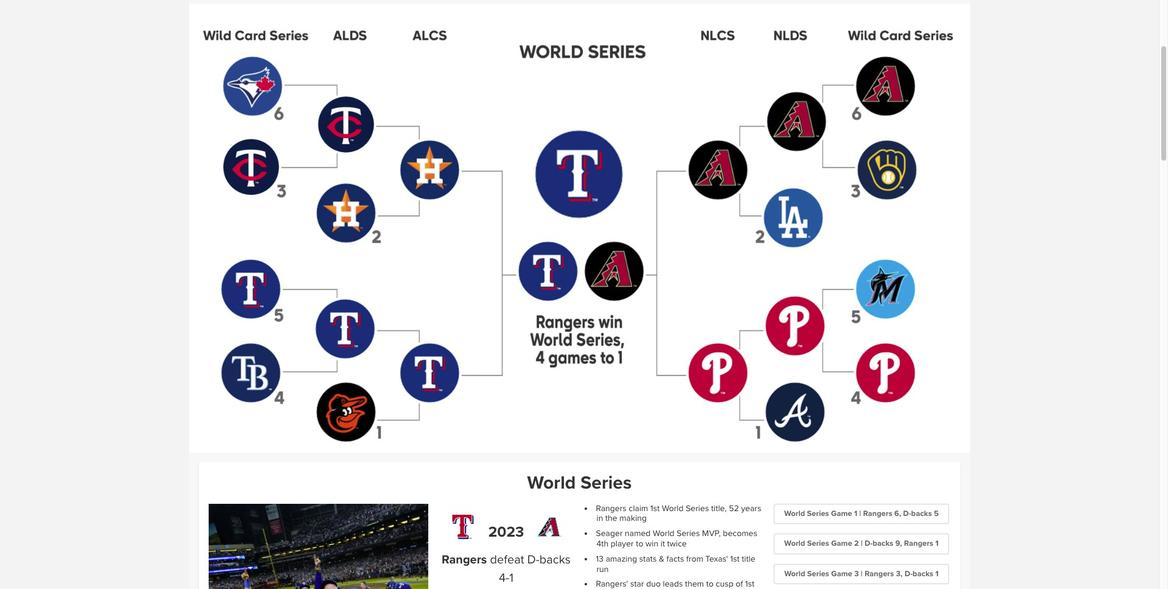 Task type: locate. For each thing, give the bounding box(es) containing it.
game up world series game 2 | d-backs 9, rangers 1
[[832, 509, 853, 519]]

series inside button
[[808, 509, 830, 519]]

in
[[597, 514, 604, 524]]

world inside 'link'
[[785, 539, 806, 549]]

1 down 5
[[936, 539, 939, 549]]

5
[[935, 509, 939, 519]]

rangers left defeat
[[442, 553, 487, 567]]

seager named world series mvp, becomes 4th player to win it twice link
[[596, 529, 758, 549]]

0 horizontal spatial 1st
[[651, 503, 660, 514]]

0 vertical spatial |
[[860, 509, 862, 519]]

series for world series game 1 | rangers 6, d-backs 5
[[808, 509, 830, 519]]

game left 3
[[832, 569, 853, 579]]

1st right claim
[[651, 503, 660, 514]]

| up world series game 2 | d-backs 9, rangers 1
[[860, 509, 862, 519]]

1st
[[651, 503, 660, 514], [731, 554, 740, 564]]

13 amazing stats & facts from texas' 1st title run link
[[596, 554, 756, 575]]

| right 2
[[862, 539, 863, 549]]

1 horizontal spatial 1st
[[731, 554, 740, 564]]

d- inside button
[[904, 509, 912, 519]]

series
[[581, 472, 632, 494], [686, 503, 710, 514], [808, 509, 830, 519], [677, 529, 700, 539], [808, 539, 830, 549], [808, 569, 830, 579]]

world series game 1 | rangers 6, d-backs 5 button
[[774, 504, 950, 524]]

d- right defeat
[[528, 553, 540, 567]]

2 vertical spatial |
[[862, 569, 863, 579]]

&
[[659, 554, 665, 564]]

series up world series game 2 | d-backs 9, rangers 1
[[808, 509, 830, 519]]

game for 1
[[832, 509, 853, 519]]

series left title,
[[686, 503, 710, 514]]

1st left title
[[731, 554, 740, 564]]

backs inside rangers defeat d-backs 4-1
[[540, 553, 571, 567]]

1 vertical spatial game
[[832, 539, 853, 549]]

series for world series
[[581, 472, 632, 494]]

rangers
[[596, 503, 627, 514], [864, 509, 893, 519], [905, 539, 934, 549], [442, 553, 487, 567], [865, 569, 895, 579]]

d- right '6,'
[[904, 509, 912, 519]]

series left 3
[[808, 569, 830, 579]]

|
[[860, 509, 862, 519], [862, 539, 863, 549], [862, 569, 863, 579]]

defeat
[[490, 553, 525, 567]]

d- right 2
[[865, 539, 873, 549]]

world
[[528, 472, 576, 494], [662, 503, 684, 514], [785, 509, 806, 519], [653, 529, 675, 539], [785, 539, 806, 549], [785, 569, 806, 579]]

making
[[620, 514, 647, 524]]

backs left 5
[[912, 509, 933, 519]]

world for world series game 2 | d-backs 9, rangers 1
[[785, 539, 806, 549]]

twice
[[668, 539, 687, 549]]

d- right 3,
[[905, 569, 913, 579]]

| inside 'link'
[[862, 539, 863, 549]]

years
[[742, 503, 762, 514]]

rangers left '6,'
[[864, 509, 893, 519]]

1 up 2
[[855, 509, 858, 519]]

run
[[597, 564, 609, 575]]

game inside 'link'
[[832, 539, 853, 549]]

becomes
[[724, 529, 758, 539]]

rangers up seager
[[596, 503, 627, 514]]

series for world series game 2 | d-backs 9, rangers 1
[[808, 539, 830, 549]]

| inside button
[[860, 509, 862, 519]]

0 vertical spatial game
[[832, 509, 853, 519]]

d- inside rangers defeat d-backs 4-1
[[528, 553, 540, 567]]

backs left 13
[[540, 553, 571, 567]]

backs right 3,
[[913, 569, 934, 579]]

rangers right "9,"
[[905, 539, 934, 549]]

| right 3
[[862, 569, 863, 579]]

win
[[646, 539, 659, 549]]

3 game from the top
[[832, 569, 853, 579]]

1 vertical spatial 1st
[[731, 554, 740, 564]]

backs left "9,"
[[873, 539, 894, 549]]

d-
[[904, 509, 912, 519], [865, 539, 873, 549], [528, 553, 540, 567], [905, 569, 913, 579]]

world series game 3 | rangers 3, d-backs 1
[[785, 569, 939, 579]]

title
[[742, 554, 756, 564]]

1 vertical spatial |
[[862, 539, 863, 549]]

1 right 3,
[[936, 569, 939, 579]]

game for 3
[[832, 569, 853, 579]]

backs
[[912, 509, 933, 519], [873, 539, 894, 549], [540, 553, 571, 567], [913, 569, 934, 579]]

game
[[832, 509, 853, 519], [832, 539, 853, 549], [832, 569, 853, 579]]

world inside button
[[785, 509, 806, 519]]

game left 2
[[832, 539, 853, 549]]

1
[[855, 509, 858, 519], [936, 539, 939, 549], [936, 569, 939, 579], [510, 571, 514, 586]]

rangers claim 1st world series title, 52 years in the making link
[[596, 503, 762, 524]]

3,
[[897, 569, 903, 579]]

2 vertical spatial game
[[832, 569, 853, 579]]

series inside 'link'
[[808, 539, 830, 549]]

it
[[661, 539, 665, 549]]

rangers claim 1st world series title, 52 years in the making seager named world series mvp, becomes 4th player to win it twice 13 amazing stats & facts from texas' 1st title run
[[596, 503, 762, 575]]

series up the
[[581, 472, 632, 494]]

title,
[[712, 503, 727, 514]]

1 game from the top
[[832, 509, 853, 519]]

2 game from the top
[[832, 539, 853, 549]]

1 down defeat
[[510, 571, 514, 586]]

backs inside 'link'
[[873, 539, 894, 549]]

series left 2
[[808, 539, 830, 549]]

game inside button
[[832, 509, 853, 519]]



Task type: vqa. For each thing, say whether or not it's contained in the screenshot.
"Series"
yes



Task type: describe. For each thing, give the bounding box(es) containing it.
world series game 2 | d-backs 9, rangers 1 link
[[775, 534, 950, 554]]

rangers inside rangers defeat d-backs 4-1
[[442, 553, 487, 567]]

mvp,
[[703, 529, 721, 539]]

world for world series game 3 | rangers 3, d-backs 1
[[785, 569, 806, 579]]

rangers inside rangers claim 1st world series title, 52 years in the making seager named world series mvp, becomes 4th player to win it twice 13 amazing stats & facts from texas' 1st title run
[[596, 503, 627, 514]]

world series game 1 | rangers 6, d-backs 5
[[785, 509, 939, 519]]

13
[[596, 554, 604, 564]]

1 inside world series game 1 | rangers 6, d-backs 5 button
[[855, 509, 858, 519]]

texas'
[[706, 554, 729, 564]]

world for world series game 1 | rangers 6, d-backs 5
[[785, 509, 806, 519]]

1 inside rangers defeat d-backs 4-1
[[510, 571, 514, 586]]

world series game 3 | rangers 3, d-backs 1 link
[[775, 564, 950, 585]]

from
[[687, 554, 704, 564]]

rangers inside button
[[864, 509, 893, 519]]

| for 2
[[862, 539, 863, 549]]

rangers defeat d-backs 4-1
[[442, 553, 571, 586]]

rangers inside 'link'
[[905, 539, 934, 549]]

2
[[855, 539, 860, 549]]

amazing
[[606, 554, 638, 564]]

4-
[[499, 571, 510, 586]]

9,
[[896, 539, 903, 549]]

3
[[855, 569, 860, 579]]

world for world series
[[528, 472, 576, 494]]

1 inside world series game 3 | rangers 3, d-backs 1 button
[[936, 569, 939, 579]]

world series game 1 | rangers 6, d-backs 5 link
[[774, 504, 950, 524]]

named
[[625, 529, 651, 539]]

claim
[[629, 503, 649, 514]]

world series
[[528, 472, 632, 494]]

series down 'rangers claim 1st world series title, 52 years in the making' link
[[677, 529, 700, 539]]

world series game 2 | d-backs 9, rangers 1
[[785, 539, 939, 549]]

d- inside 'link'
[[865, 539, 873, 549]]

6,
[[895, 509, 902, 519]]

game for 2
[[832, 539, 853, 549]]

series for world series game 3 | rangers 3, d-backs 1
[[808, 569, 830, 579]]

facts
[[667, 554, 685, 564]]

| for 1
[[860, 509, 862, 519]]

2023
[[489, 523, 524, 541]]

4th
[[597, 539, 609, 549]]

0 vertical spatial 1st
[[651, 503, 660, 514]]

52
[[729, 503, 740, 514]]

seager
[[596, 529, 623, 539]]

world series game 2 | d-backs 9, rangers 1 button
[[775, 534, 950, 554]]

world series game 3 | rangers 3, d-backs 1 button
[[775, 564, 950, 585]]

the
[[606, 514, 618, 524]]

stats
[[640, 554, 657, 564]]

to
[[636, 539, 644, 549]]

rangers left 3,
[[865, 569, 895, 579]]

1 inside world series game 2 | d-backs 9, rangers 1 button
[[936, 539, 939, 549]]

player
[[611, 539, 634, 549]]

| for 3
[[862, 569, 863, 579]]

backs inside button
[[912, 509, 933, 519]]



